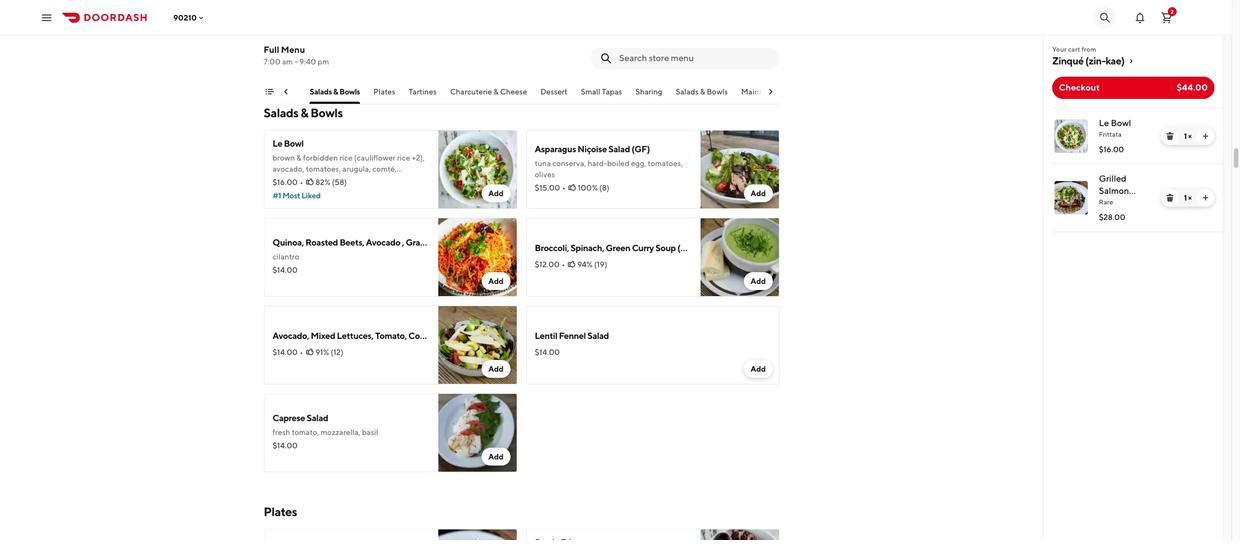 Task type: describe. For each thing, give the bounding box(es) containing it.
tapas
[[602, 87, 622, 96]]

salad inside caprese salad fresh tomato, mozzarella, basil $14.00
[[307, 413, 328, 424]]

$15.00 •
[[535, 183, 566, 192]]

boiled
[[607, 159, 630, 168]]

avocado, mixed lettuces, tomato, comté salad (v, gf)
[[273, 331, 488, 341]]

(58)
[[332, 178, 347, 187]]

rare
[[1099, 198, 1114, 206]]

(zin-
[[1086, 55, 1106, 67]]

lentil
[[535, 331, 558, 341]]

fried chicken sandwich image
[[438, 0, 517, 73]]

salads & bowls down pm
[[310, 87, 360, 96]]

& up forbidden on the top left
[[301, 106, 308, 120]]

open menu image
[[40, 11, 53, 24]]

pickles,
[[273, 23, 299, 32]]

(19)
[[594, 260, 607, 269]]

show menu categories image
[[265, 87, 274, 96]]

add one to cart image
[[1202, 132, 1211, 141]]

0 horizontal spatial le bowl image
[[438, 130, 517, 209]]

× for le bowl
[[1189, 132, 1192, 141]]

gf)
[[472, 331, 488, 341]]

(12)
[[331, 348, 344, 357]]

$14.00 inside caprese salad fresh tomato, mozzarella, basil $14.00
[[273, 441, 298, 450]]

$14.00 down lentil
[[535, 348, 560, 357]]

& left plates button
[[333, 87, 338, 96]]

forbidden
[[303, 153, 338, 162]]

bowls left plates button
[[340, 87, 360, 96]]

soup
[[656, 243, 676, 253]]

90210 button
[[173, 13, 206, 22]]

91%
[[316, 348, 329, 357]]

plates button
[[374, 86, 395, 104]]

(cauliflower
[[354, 153, 396, 162]]

tomatoes, inside asparagus niçoise salad (gf) tuna conserva, hard-boiled egg, tomatoes, olives
[[648, 159, 683, 168]]

mayo
[[366, 23, 386, 32]]

(v,
[[460, 331, 471, 341]]

add for caprese salad
[[489, 452, 504, 461]]

$12.00
[[535, 260, 560, 269]]

scroll menu navigation left image
[[282, 87, 290, 96]]

bowls up forbidden on the top left
[[311, 106, 343, 120]]

arugula,
[[343, 165, 371, 173]]

asparagus niçoise salad (gf) tuna conserva, hard-boiled egg, tomatoes, olives
[[535, 144, 683, 179]]

broccoli, spinach, green curry soup (gf)
[[535, 243, 696, 253]]

charcuterie
[[450, 87, 492, 96]]

small
[[581, 87, 600, 96]]

sriracha inside pickles, cole slaw, sriracha mayo - brioche bun $16.00
[[337, 23, 365, 32]]

$14.00 inside quinoa, roasted beets, avocado , grated carrots salad cilantro $14.00
[[273, 266, 298, 275]]

niçoise
[[578, 144, 607, 155]]

$15.00
[[535, 183, 560, 192]]

1 for le bowl
[[1184, 132, 1187, 141]]

91% (12)
[[316, 348, 344, 357]]

checkout
[[1059, 82, 1100, 93]]

salads & bowls down the scroll menu navigation left image
[[264, 106, 343, 120]]

avocado, mixed lettuces, tomato, comté salad (v, gf) image
[[438, 306, 517, 385]]

• for $14.00 •
[[300, 348, 303, 357]]

add button for quinoa, roasted beets, avocado , grated carrots salad
[[482, 272, 511, 290]]

caprese salad fresh tomato, mozzarella, basil $14.00
[[273, 413, 378, 450]]

avocado
[[366, 237, 401, 248]]

7:00
[[264, 57, 281, 66]]

salmon
[[1099, 186, 1130, 196]]

add button for avocado, mixed lettuces, tomato, comté salad (v, gf)
[[482, 360, 511, 378]]

9:40
[[299, 57, 316, 66]]

le for le bowl brown & forbidden rice (cauliflower rice +2), avocado, tomatoes, arugula, comté, parmesan, sriracha mayo, chicken or frittata
[[273, 138, 282, 149]]

most
[[283, 191, 300, 200]]

basil
[[362, 428, 378, 437]]

add button for caprese salad
[[482, 448, 511, 466]]

,
[[402, 237, 404, 248]]

sriracha inside le bowl brown & forbidden rice (cauliflower rice +2), avocado, tomatoes, arugula, comté, parmesan, sriracha mayo, chicken or frittata
[[311, 176, 338, 185]]

zinqué (zin-kae)
[[1053, 55, 1125, 67]]

avocado,
[[273, 165, 304, 173]]

zinqué (zin-kae) link
[[1053, 54, 1215, 68]]

le bowl brown & forbidden rice (cauliflower rice +2), avocado, tomatoes, arugula, comté, parmesan, sriracha mayo, chicken or frittata
[[273, 138, 425, 185]]

cilantro
[[273, 252, 299, 261]]

comté
[[409, 331, 436, 341]]

1 for grilled salmon plate (gf)
[[1184, 193, 1187, 202]]

bowl for le bowl brown & forbidden rice (cauliflower rice +2), avocado, tomatoes, arugula, comté, parmesan, sriracha mayo, chicken or frittata
[[284, 138, 304, 149]]

olives
[[535, 170, 555, 179]]

1 horizontal spatial salads
[[310, 87, 332, 96]]

grilled salmon plate (gf)
[[1099, 173, 1141, 208]]

mains
[[741, 87, 763, 96]]

lettuces,
[[337, 331, 374, 341]]

slaw,
[[319, 23, 336, 32]]

charcuterie & cheese button
[[450, 86, 527, 104]]

dessert
[[541, 87, 568, 96]]

1 horizontal spatial (gf)
[[678, 243, 696, 253]]

$16.00 for $16.00 •
[[273, 178, 298, 187]]

remove item from cart image
[[1166, 132, 1175, 141]]

$16.00 for $16.00
[[1099, 145, 1125, 154]]

tartines
[[409, 87, 437, 96]]

asparagus
[[535, 144, 576, 155]]

small tapas button
[[581, 86, 622, 104]]

salads & bowls button
[[676, 86, 728, 104]]

Item Search search field
[[619, 52, 771, 64]]

quinoa, roasted beets, avocado , grated carrots salad image
[[438, 218, 517, 297]]

0 vertical spatial plates
[[374, 87, 395, 96]]

add for broccoli, spinach, green curry soup (gf)
[[751, 277, 766, 286]]

frittata
[[1099, 130, 1122, 138]]

$14.00 down avocado,
[[273, 348, 298, 357]]

& inside the salads & bowls button
[[700, 87, 705, 96]]

avocado,
[[273, 331, 309, 341]]

add button for asparagus niçoise salad (gf)
[[744, 185, 773, 202]]

full
[[264, 44, 279, 55]]

parmesan,
[[273, 176, 309, 185]]

mixed
[[311, 331, 335, 341]]

(8)
[[600, 183, 610, 192]]

caprese
[[273, 413, 305, 424]]

- inside full menu 7:00 am - 9:40 pm
[[295, 57, 298, 66]]

cheese
[[500, 87, 527, 96]]



Task type: vqa. For each thing, say whether or not it's contained in the screenshot.
"Asparagus"
yes



Task type: locate. For each thing, give the bounding box(es) containing it.
&
[[333, 87, 338, 96], [494, 87, 499, 96], [700, 87, 705, 96], [301, 106, 308, 120], [297, 153, 302, 162]]

mains button
[[741, 86, 763, 104]]

-
[[387, 23, 391, 32], [295, 57, 298, 66]]

2 horizontal spatial salads
[[676, 87, 699, 96]]

$28.00
[[1099, 213, 1126, 222]]

1 horizontal spatial rice
[[397, 153, 410, 162]]

& left cheese
[[494, 87, 499, 96]]

1 × for grilled salmon plate (gf)
[[1184, 193, 1192, 202]]

$14.00 •
[[273, 348, 303, 357]]

1 vertical spatial ×
[[1189, 193, 1192, 202]]

plate
[[1099, 198, 1121, 208]]

grated
[[406, 237, 434, 248]]

1 horizontal spatial le bowl image
[[1055, 120, 1088, 153]]

1
[[1184, 132, 1187, 141], [1184, 193, 1187, 202]]

bowl up frittata at the right of page
[[1111, 118, 1132, 128]]

salads down the sandwiches "button"
[[264, 106, 299, 120]]

2 × from the top
[[1189, 193, 1192, 202]]

le up frittata at the right of page
[[1099, 118, 1110, 128]]

0 vertical spatial 1
[[1184, 132, 1187, 141]]

asparagus niçoise salad (gf) image
[[701, 130, 780, 209]]

• right $15.00
[[563, 183, 566, 192]]

brown
[[273, 153, 295, 162]]

(gf) for salad
[[632, 144, 650, 155]]

le up brown
[[273, 138, 282, 149]]

beets,
[[340, 237, 364, 248]]

add button for le bowl
[[482, 185, 511, 202]]

your
[[1053, 45, 1067, 53]]

tartines button
[[409, 86, 437, 104]]

chicken
[[362, 176, 390, 185]]

(gf) inside asparagus niçoise salad (gf) tuna conserva, hard-boiled egg, tomatoes, olives
[[632, 144, 650, 155]]

2 vertical spatial $16.00
[[273, 178, 298, 187]]

rice up arugula,
[[340, 153, 353, 162]]

2 items, open order cart image
[[1161, 11, 1174, 24]]

& down item search search box in the top of the page
[[700, 87, 705, 96]]

carrots
[[435, 237, 464, 248]]

mayo,
[[340, 176, 361, 185]]

(gf) down salmon
[[1122, 198, 1141, 208]]

1 1 × from the top
[[1184, 132, 1192, 141]]

1 × right remove item from cart image in the right top of the page
[[1184, 132, 1192, 141]]

0 vertical spatial $16.00
[[273, 48, 298, 57]]

2 vertical spatial (gf)
[[678, 243, 696, 253]]

• down avocado,
[[300, 348, 303, 357]]

0 vertical spatial ×
[[1189, 132, 1192, 141]]

1 horizontal spatial plates
[[374, 87, 395, 96]]

2 1 × from the top
[[1184, 193, 1192, 202]]

(gf) inside grilled salmon plate (gf)
[[1122, 198, 1141, 208]]

your cart from
[[1053, 45, 1097, 53]]

add button
[[482, 185, 511, 202], [744, 185, 773, 202], [482, 272, 511, 290], [744, 272, 773, 290], [482, 360, 511, 378], [744, 360, 773, 378], [482, 448, 511, 466]]

$14.00 down cilantro
[[273, 266, 298, 275]]

lentil fennel salad
[[535, 331, 609, 341]]

$16.00 inside pickles, cole slaw, sriracha mayo - brioche bun $16.00
[[273, 48, 298, 57]]

tomatoes, down forbidden on the top left
[[306, 165, 341, 173]]

2 rice from the left
[[397, 153, 410, 162]]

grilled salmon plate (gf) image
[[1055, 181, 1088, 215], [438, 529, 517, 540]]

$16.00 up the am
[[273, 48, 298, 57]]

& right brown
[[297, 153, 302, 162]]

spinach,
[[571, 243, 604, 253]]

salad right fennel
[[588, 331, 609, 341]]

le inside le bowl frittata
[[1099, 118, 1110, 128]]

bowls left 'mains'
[[707, 87, 728, 96]]

fennel
[[559, 331, 586, 341]]

0 horizontal spatial (gf)
[[632, 144, 650, 155]]

menu
[[281, 44, 305, 55]]

0 horizontal spatial salads
[[264, 106, 299, 120]]

• right $12.00 at the left of page
[[562, 260, 565, 269]]

add for asparagus niçoise salad (gf)
[[751, 189, 766, 198]]

hard-
[[588, 159, 607, 168]]

- inside pickles, cole slaw, sriracha mayo - brioche bun $16.00
[[387, 23, 391, 32]]

bowls inside button
[[707, 87, 728, 96]]

1 vertical spatial plates
[[264, 505, 297, 519]]

salad right carrots
[[466, 237, 487, 248]]

bun
[[273, 34, 286, 43]]

$14.00 down 'fresh'
[[273, 441, 298, 450]]

tuna
[[535, 159, 551, 168]]

× left add one to cart icon
[[1189, 132, 1192, 141]]

#1
[[273, 191, 281, 200]]

1 horizontal spatial bowl
[[1111, 118, 1132, 128]]

fresh
[[273, 428, 290, 437]]

liked
[[302, 191, 321, 200]]

broccoli, spinach, green curry soup (gf) image
[[701, 218, 780, 297]]

0 vertical spatial grilled salmon plate (gf) image
[[1055, 181, 1088, 215]]

add for quinoa, roasted beets, avocado , grated carrots salad
[[489, 277, 504, 286]]

small tapas
[[581, 87, 622, 96]]

+2),
[[412, 153, 425, 162]]

salads & bowls down item search search box in the top of the page
[[676, 87, 728, 96]]

am
[[282, 57, 293, 66]]

zinqué
[[1053, 55, 1084, 67]]

rice left +2),
[[397, 153, 410, 162]]

bowl inside le bowl frittata
[[1111, 118, 1132, 128]]

× left add one to cart image
[[1189, 193, 1192, 202]]

sandwiches
[[254, 87, 297, 96]]

remove item from cart image
[[1166, 193, 1175, 202]]

0 vertical spatial le
[[1099, 118, 1110, 128]]

1 × right remove item from cart icon
[[1184, 193, 1192, 202]]

steak frites image
[[701, 529, 780, 540]]

bowl inside le bowl brown & forbidden rice (cauliflower rice +2), avocado, tomatoes, arugula, comté, parmesan, sriracha mayo, chicken or frittata
[[284, 138, 304, 149]]

dessert button
[[541, 86, 568, 104]]

broccoli,
[[535, 243, 569, 253]]

0 horizontal spatial bowl
[[284, 138, 304, 149]]

caprese salad image
[[438, 394, 517, 472]]

1 rice from the left
[[340, 153, 353, 162]]

- right the am
[[295, 57, 298, 66]]

bowls
[[340, 87, 360, 96], [707, 87, 728, 96], [311, 106, 343, 120]]

#1 most liked
[[273, 191, 321, 200]]

tomato,
[[375, 331, 407, 341]]

• for $15.00 •
[[563, 183, 566, 192]]

sriracha right slaw,
[[337, 23, 365, 32]]

salad inside quinoa, roasted beets, avocado , grated carrots salad cilantro $14.00
[[466, 237, 487, 248]]

$16.00 down frittata at the right of page
[[1099, 145, 1125, 154]]

add for avocado, mixed lettuces, tomato, comté salad (v, gf)
[[489, 365, 504, 374]]

1 vertical spatial $16.00
[[1099, 145, 1125, 154]]

90210
[[173, 13, 197, 22]]

conserva,
[[553, 159, 586, 168]]

1 1 from the top
[[1184, 132, 1187, 141]]

$12.00 •
[[535, 260, 565, 269]]

2 button
[[1156, 6, 1178, 29]]

1 vertical spatial 1 ×
[[1184, 193, 1192, 202]]

frittata
[[400, 176, 425, 185]]

sharing button
[[636, 86, 663, 104]]

le bowl image
[[1055, 120, 1088, 153], [438, 130, 517, 209]]

green
[[606, 243, 631, 253]]

le inside le bowl brown & forbidden rice (cauliflower rice +2), avocado, tomatoes, arugula, comté, parmesan, sriracha mayo, chicken or frittata
[[273, 138, 282, 149]]

tomatoes, inside le bowl brown & forbidden rice (cauliflower rice +2), avocado, tomatoes, arugula, comté, parmesan, sriracha mayo, chicken or frittata
[[306, 165, 341, 173]]

full menu 7:00 am - 9:40 pm
[[264, 44, 329, 66]]

tomatoes, right 'egg,'
[[648, 159, 683, 168]]

notification bell image
[[1134, 11, 1147, 24]]

× for grilled salmon plate (gf)
[[1189, 193, 1192, 202]]

& inside le bowl brown & forbidden rice (cauliflower rice +2), avocado, tomatoes, arugula, comté, parmesan, sriracha mayo, chicken or frittata
[[297, 153, 302, 162]]

tomatoes,
[[648, 159, 683, 168], [306, 165, 341, 173]]

salad up tomato, at the bottom
[[307, 413, 328, 424]]

0 horizontal spatial rice
[[340, 153, 353, 162]]

- right mayo
[[387, 23, 391, 32]]

• for $12.00 •
[[562, 260, 565, 269]]

list
[[1044, 108, 1224, 232]]

& inside charcuterie & cheese button
[[494, 87, 499, 96]]

×
[[1189, 132, 1192, 141], [1189, 193, 1192, 202]]

curry
[[632, 243, 654, 253]]

le
[[1099, 118, 1110, 128], [273, 138, 282, 149]]

2
[[1171, 8, 1174, 15]]

1 × from the top
[[1189, 132, 1192, 141]]

quinoa, roasted beets, avocado , grated carrots salad cilantro $14.00
[[273, 237, 487, 275]]

• up #1 most liked on the top of page
[[300, 178, 303, 187]]

le bowl frittata
[[1099, 118, 1132, 138]]

$16.00
[[273, 48, 298, 57], [1099, 145, 1125, 154], [273, 178, 298, 187]]

or
[[392, 176, 399, 185]]

salads inside button
[[676, 87, 699, 96]]

0 horizontal spatial -
[[295, 57, 298, 66]]

1 right remove item from cart icon
[[1184, 193, 1187, 202]]

1 ×
[[1184, 132, 1192, 141], [1184, 193, 1192, 202]]

sriracha up liked
[[311, 176, 338, 185]]

1 horizontal spatial -
[[387, 23, 391, 32]]

brioche
[[392, 23, 420, 32]]

salad left (v,
[[437, 331, 459, 341]]

bowl up brown
[[284, 138, 304, 149]]

0 vertical spatial -
[[387, 23, 391, 32]]

sandwiches button
[[254, 86, 297, 104]]

bowl for le bowl frittata
[[1111, 118, 1132, 128]]

sriracha
[[337, 23, 365, 32], [311, 176, 338, 185]]

le for le bowl frittata
[[1099, 118, 1110, 128]]

0 vertical spatial 1 ×
[[1184, 132, 1192, 141]]

cart
[[1068, 45, 1081, 53]]

2 1 from the top
[[1184, 193, 1187, 202]]

mozzarella,
[[321, 428, 361, 437]]

1 vertical spatial le
[[273, 138, 282, 149]]

salad up boiled
[[609, 144, 630, 155]]

scroll menu navigation right image
[[766, 87, 775, 96]]

comté,
[[373, 165, 397, 173]]

plates
[[374, 87, 395, 96], [264, 505, 297, 519]]

1 × for le bowl
[[1184, 132, 1192, 141]]

1 vertical spatial -
[[295, 57, 298, 66]]

1 vertical spatial (gf)
[[1122, 198, 1141, 208]]

82% (58)
[[316, 178, 347, 187]]

list containing le bowl
[[1044, 108, 1224, 232]]

1 horizontal spatial le
[[1099, 118, 1110, 128]]

1 right remove item from cart image in the right top of the page
[[1184, 132, 1187, 141]]

(gf) for plate
[[1122, 198, 1141, 208]]

$16.00 •
[[273, 178, 303, 187]]

1 vertical spatial bowl
[[284, 138, 304, 149]]

0 horizontal spatial tomatoes,
[[306, 165, 341, 173]]

salad inside asparagus niçoise salad (gf) tuna conserva, hard-boiled egg, tomatoes, olives
[[609, 144, 630, 155]]

(gf) up 'egg,'
[[632, 144, 650, 155]]

0 vertical spatial (gf)
[[632, 144, 650, 155]]

add button for broccoli, spinach, green curry soup (gf)
[[744, 272, 773, 290]]

1 vertical spatial 1
[[1184, 193, 1187, 202]]

1 vertical spatial grilled salmon plate (gf) image
[[438, 529, 517, 540]]

salads down pm
[[310, 87, 332, 96]]

0 vertical spatial sriracha
[[337, 23, 365, 32]]

0 horizontal spatial grilled salmon plate (gf) image
[[438, 529, 517, 540]]

2 horizontal spatial (gf)
[[1122, 198, 1141, 208]]

100%
[[578, 183, 598, 192]]

add one to cart image
[[1202, 193, 1211, 202]]

• for $16.00 •
[[300, 178, 303, 187]]

tomato,
[[292, 428, 319, 437]]

0 vertical spatial bowl
[[1111, 118, 1132, 128]]

100% (8)
[[578, 183, 610, 192]]

(gf) right soup
[[678, 243, 696, 253]]

1 vertical spatial sriracha
[[311, 176, 338, 185]]

94%
[[578, 260, 593, 269]]

add for le bowl
[[489, 189, 504, 198]]

egg,
[[631, 159, 647, 168]]

0 horizontal spatial le
[[273, 138, 282, 149]]

salads down item search search box in the top of the page
[[676, 87, 699, 96]]

salads
[[310, 87, 332, 96], [676, 87, 699, 96], [264, 106, 299, 120]]

0 horizontal spatial plates
[[264, 505, 297, 519]]

1 horizontal spatial tomatoes,
[[648, 159, 683, 168]]

salads & bowls
[[310, 87, 360, 96], [676, 87, 728, 96], [264, 106, 343, 120]]

$44.00
[[1177, 82, 1208, 93]]

1 horizontal spatial grilled salmon plate (gf) image
[[1055, 181, 1088, 215]]

cole
[[301, 23, 317, 32]]

$16.00 down avocado,
[[273, 178, 298, 187]]



